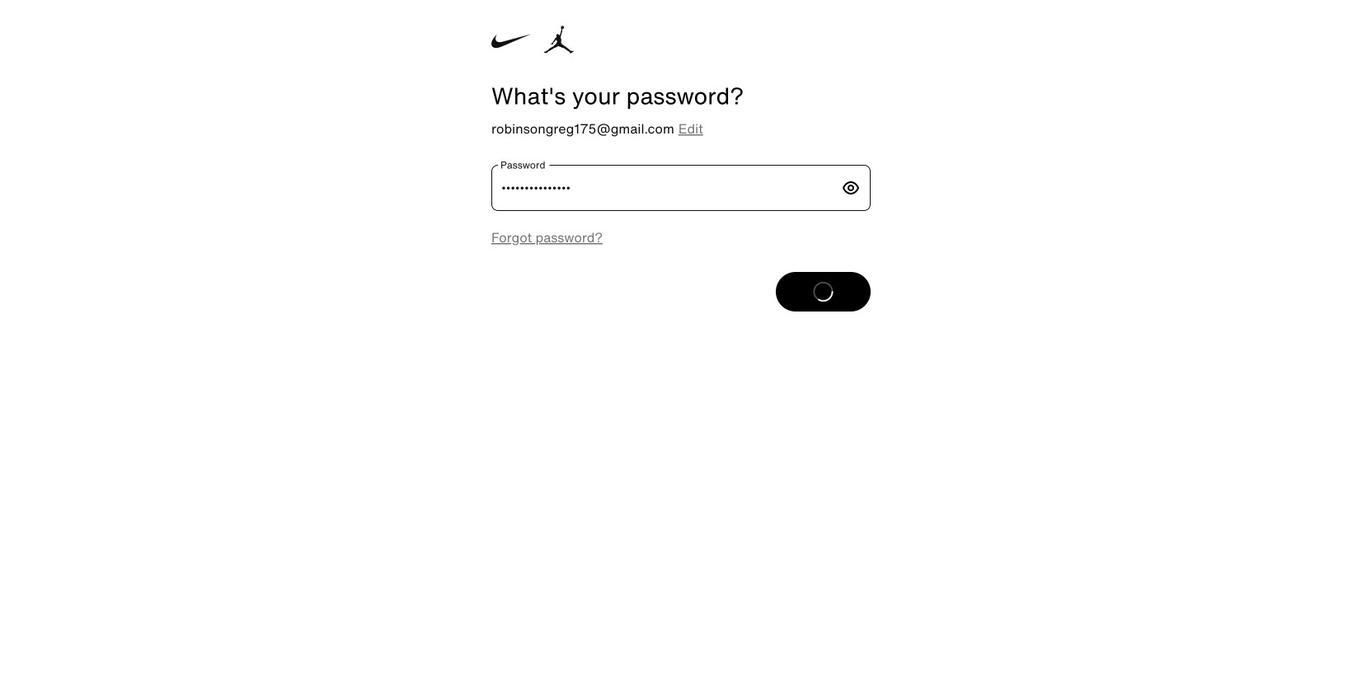 Task type: vqa. For each thing, say whether or not it's contained in the screenshot.
What's your password? group element
yes



Task type: describe. For each thing, give the bounding box(es) containing it.
show or hide the password image
[[841, 178, 861, 198]]

what's your password? element
[[491, 82, 871, 109]]



Task type: locate. For each thing, give the bounding box(es) containing it.
None password field
[[491, 165, 841, 211]]

nike logo image
[[491, 27, 531, 55]]

what's your password? group element
[[491, 0, 871, 109]]

loading icon image
[[810, 278, 837, 305]]



